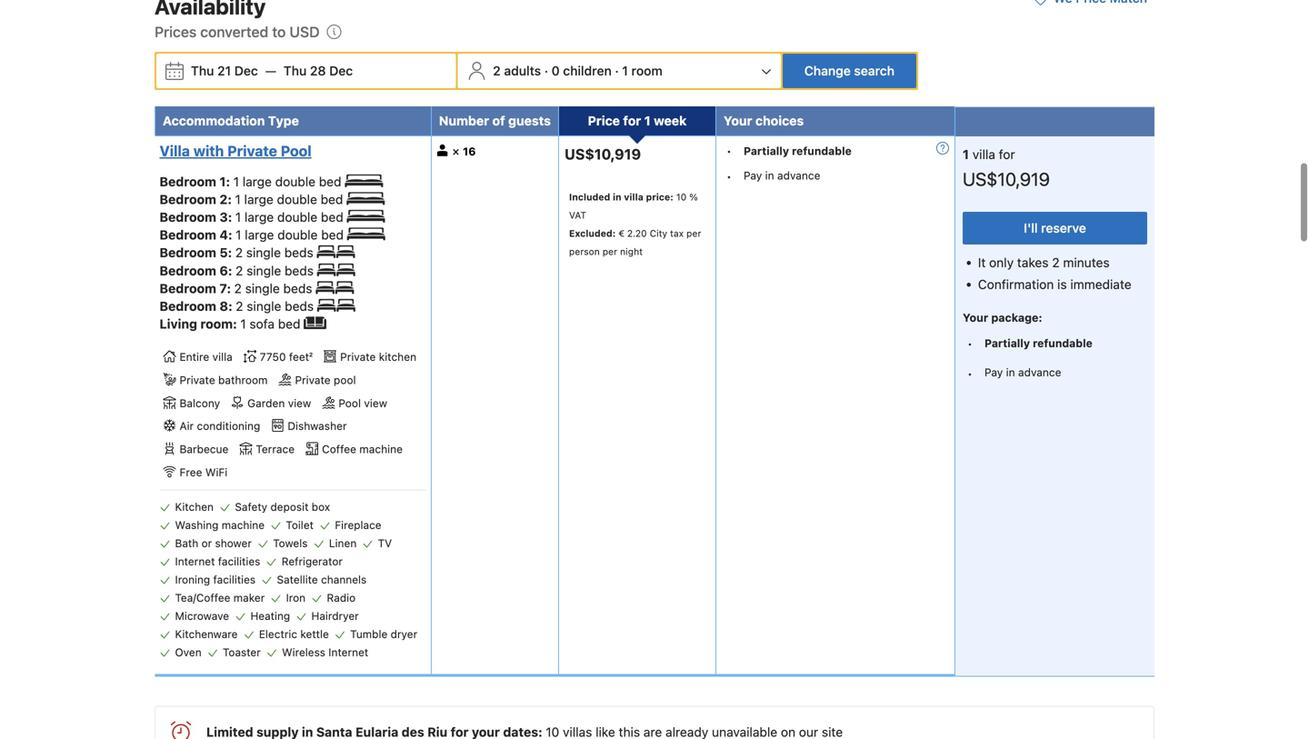 Task type: locate. For each thing, give the bounding box(es) containing it.
0 horizontal spatial thu
[[191, 63, 214, 78]]

0 vertical spatial internet
[[175, 555, 215, 568]]

villa right more details on meals and payment options 'image'
[[973, 147, 996, 162]]

0 vertical spatial pay
[[744, 169, 762, 182]]

view down private kitchen
[[364, 397, 387, 409]]

1 horizontal spatial pay
[[985, 366, 1003, 379]]

adults
[[504, 63, 541, 78]]

0 vertical spatial pay in advance
[[744, 169, 821, 182]]

0 horizontal spatial partially
[[744, 144, 789, 157]]

machine for coffee machine
[[359, 443, 403, 456]]

tax
[[670, 228, 684, 239]]

in down package:
[[1006, 366, 1015, 379]]

× 16
[[452, 144, 476, 158]]

couch image
[[304, 317, 326, 330]]

dec
[[234, 63, 258, 78], [329, 63, 353, 78]]

advance down package:
[[1018, 366, 1062, 379]]

per right tax
[[687, 228, 701, 239]]

×
[[452, 144, 460, 158]]

7750 feet²
[[260, 351, 313, 363]]

prices
[[155, 23, 197, 40]]

pay down your package:
[[985, 366, 1003, 379]]

per
[[687, 228, 701, 239], [603, 246, 617, 257]]

2 · from the left
[[615, 63, 619, 78]]

it only takes 2 minutes confirmation is immediate
[[978, 255, 1132, 292]]

1 vertical spatial us$10,919
[[963, 168, 1050, 189]]

private up pool in the left bottom of the page
[[340, 351, 376, 363]]

private for private bathroom
[[180, 374, 215, 386]]

1 · from the left
[[545, 63, 548, 78]]

thu left 28
[[284, 63, 307, 78]]

2 vertical spatial villa
[[212, 351, 233, 363]]

1 vertical spatial your
[[963, 311, 989, 324]]

1 horizontal spatial pay in advance
[[985, 366, 1062, 379]]

dryer
[[391, 628, 418, 641]]

2 for bedroom 6:
[[236, 263, 243, 278]]

facilities for ironing facilities
[[213, 573, 256, 586]]

2 inside dropdown button
[[493, 63, 501, 78]]

villa for entire villa
[[212, 351, 233, 363]]

prices converted to usd
[[155, 23, 320, 40]]

your
[[724, 113, 752, 128], [963, 311, 989, 324]]

1 large double bed
[[233, 174, 345, 189], [235, 192, 347, 207], [235, 210, 347, 225], [236, 227, 347, 242]]

living
[[160, 317, 197, 332]]

1 horizontal spatial view
[[364, 397, 387, 409]]

0 vertical spatial your
[[724, 113, 752, 128]]

1 vertical spatial facilities
[[213, 573, 256, 586]]

private up balcony
[[180, 374, 215, 386]]

for right price
[[623, 113, 641, 128]]

1 view from the left
[[288, 397, 311, 409]]

single for bedroom 5:
[[246, 245, 281, 260]]

accommodation
[[163, 113, 265, 128]]

0 horizontal spatial your
[[724, 113, 752, 128]]

room:
[[200, 317, 237, 332]]

coffee machine
[[322, 443, 403, 456]]

beds for bedroom 7:
[[283, 281, 312, 296]]

0 horizontal spatial partially refundable
[[744, 144, 852, 157]]

villa left price:
[[624, 191, 644, 202]]

kitchenware
[[175, 628, 238, 641]]

· left 0
[[545, 63, 548, 78]]

0 horizontal spatial pool
[[281, 142, 312, 159]]

beds
[[284, 245, 313, 260], [285, 263, 314, 278], [283, 281, 312, 296], [285, 299, 314, 314]]

2
[[493, 63, 501, 78], [235, 245, 243, 260], [1052, 255, 1060, 270], [236, 263, 243, 278], [234, 281, 242, 296], [236, 299, 243, 314]]

1 horizontal spatial us$10,919
[[963, 168, 1050, 189]]

machine for washing machine
[[222, 519, 265, 531]]

partially down your choices
[[744, 144, 789, 157]]

price
[[588, 113, 620, 128]]

pool
[[281, 142, 312, 159], [339, 397, 361, 409]]

0 vertical spatial pool
[[281, 142, 312, 159]]

2 view from the left
[[364, 397, 387, 409]]

dishwasher
[[288, 420, 347, 433]]

partially down your package:
[[985, 337, 1030, 350]]

0 horizontal spatial pay in advance
[[744, 169, 821, 182]]

thu left 21
[[191, 63, 214, 78]]

balcony
[[180, 397, 220, 409]]

dec right 21
[[234, 63, 258, 78]]

city
[[650, 228, 668, 239]]

bathroom
[[218, 374, 268, 386]]

1 horizontal spatial internet
[[329, 646, 368, 659]]

your left choices
[[724, 113, 752, 128]]

0 horizontal spatial advance
[[777, 169, 821, 182]]

washing
[[175, 519, 219, 531]]

conditioning
[[197, 420, 260, 433]]

1 vertical spatial villa
[[624, 191, 644, 202]]

1 horizontal spatial your
[[963, 311, 989, 324]]

1 horizontal spatial for
[[999, 147, 1015, 162]]

2 vertical spatial in
[[1006, 366, 1015, 379]]

0 horizontal spatial dec
[[234, 63, 258, 78]]

0 horizontal spatial ·
[[545, 63, 548, 78]]

1 vertical spatial advance
[[1018, 366, 1062, 379]]

bedroom 6:
[[160, 263, 236, 278]]

guests
[[508, 113, 551, 128]]

1 horizontal spatial refundable
[[1033, 337, 1093, 350]]

villa up private bathroom on the left bottom
[[212, 351, 233, 363]]

1 thu from the left
[[191, 63, 214, 78]]

1 vertical spatial partially refundable
[[985, 337, 1093, 350]]

€ 2.20 city tax per person per night
[[569, 228, 701, 257]]

1 horizontal spatial partially
[[985, 337, 1030, 350]]

microwave
[[175, 610, 229, 622]]

2 single beds for bedroom 8:
[[236, 299, 317, 314]]

villa inside 1 villa for us$10,919
[[973, 147, 996, 162]]

refundable down choices
[[792, 144, 852, 157]]

feet²
[[289, 351, 313, 363]]

beds for bedroom 8:
[[285, 299, 314, 314]]

0 vertical spatial partially
[[744, 144, 789, 157]]

single for bedroom 6:
[[247, 263, 281, 278]]

room
[[632, 63, 663, 78]]

refundable
[[792, 144, 852, 157], [1033, 337, 1093, 350]]

private down feet²
[[295, 374, 331, 386]]

in down your choices
[[765, 169, 774, 182]]

0 vertical spatial per
[[687, 228, 701, 239]]

partially refundable down choices
[[744, 144, 852, 157]]

view for pool view
[[364, 397, 387, 409]]

us$10,919 down price
[[565, 146, 641, 163]]

in right included
[[613, 191, 622, 202]]

bedroom 7:
[[160, 281, 234, 296]]

bedroom 5:
[[160, 245, 235, 260]]

0 vertical spatial machine
[[359, 443, 403, 456]]

1 vertical spatial pay in advance
[[985, 366, 1062, 379]]

0 vertical spatial facilities
[[218, 555, 260, 568]]

private kitchen
[[340, 351, 417, 363]]

takes
[[1017, 255, 1049, 270]]

2 inside it only takes 2 minutes confirmation is immediate
[[1052, 255, 1060, 270]]

machine right coffee
[[359, 443, 403, 456]]

internet down the tumble
[[329, 646, 368, 659]]

1 vertical spatial for
[[999, 147, 1015, 162]]

0 vertical spatial for
[[623, 113, 641, 128]]

%
[[689, 191, 698, 202]]

person
[[569, 246, 600, 257]]

your for your package:
[[963, 311, 989, 324]]

large for bedroom 3:
[[245, 210, 274, 225]]

channels
[[321, 573, 367, 586]]

0 vertical spatial in
[[765, 169, 774, 182]]

pool down pool in the left bottom of the page
[[339, 397, 361, 409]]

1 vertical spatial pool
[[339, 397, 361, 409]]

private for private kitchen
[[340, 351, 376, 363]]

0 horizontal spatial internet
[[175, 555, 215, 568]]

partially refundable
[[744, 144, 852, 157], [985, 337, 1093, 350]]

partially refundable down package:
[[985, 337, 1093, 350]]

0 vertical spatial advance
[[777, 169, 821, 182]]

1 horizontal spatial partially refundable
[[985, 337, 1093, 350]]

1 horizontal spatial thu
[[284, 63, 307, 78]]

1 horizontal spatial pool
[[339, 397, 361, 409]]

bedroom 1:
[[160, 174, 233, 189]]

1 vertical spatial in
[[613, 191, 622, 202]]

view for garden view
[[288, 397, 311, 409]]

tea/coffee
[[175, 591, 230, 604]]

facilities down shower
[[218, 555, 260, 568]]

bath
[[175, 537, 198, 550]]

pay
[[744, 169, 762, 182], [985, 366, 1003, 379]]

1 vertical spatial per
[[603, 246, 617, 257]]

immediate
[[1071, 277, 1132, 292]]

hairdryer
[[311, 610, 359, 622]]

toaster
[[223, 646, 261, 659]]

dec right 28
[[329, 63, 353, 78]]

search
[[854, 63, 895, 78]]

0 vertical spatial us$10,919
[[565, 146, 641, 163]]

1 horizontal spatial ·
[[615, 63, 619, 78]]

for right more details on meals and payment options 'image'
[[999, 147, 1015, 162]]

your left package:
[[963, 311, 989, 324]]

us$10,919 up i'll reserve
[[963, 168, 1050, 189]]

2 dec from the left
[[329, 63, 353, 78]]

2 single beds for bedroom 7:
[[234, 281, 316, 296]]

air conditioning
[[180, 420, 260, 433]]

machine down 'safety'
[[222, 519, 265, 531]]

bed for bedroom 2:
[[321, 192, 343, 207]]

21
[[217, 63, 231, 78]]

1 horizontal spatial in
[[765, 169, 774, 182]]

pool down 'type'
[[281, 142, 312, 159]]

partially
[[744, 144, 789, 157], [985, 337, 1030, 350]]

0 horizontal spatial villa
[[212, 351, 233, 363]]

2 for bedroom 8:
[[236, 299, 243, 314]]

1 horizontal spatial dec
[[329, 63, 353, 78]]

machine
[[359, 443, 403, 456], [222, 519, 265, 531]]

0 horizontal spatial machine
[[222, 519, 265, 531]]

wifi
[[205, 466, 228, 479]]

0 horizontal spatial refundable
[[792, 144, 852, 157]]

double for bedroom 4:
[[278, 227, 318, 242]]

pay in advance down choices
[[744, 169, 821, 182]]

barbecue
[[180, 443, 229, 456]]

only
[[989, 255, 1014, 270]]

28
[[310, 63, 326, 78]]

1
[[622, 63, 628, 78], [644, 113, 651, 128], [963, 147, 969, 162], [233, 174, 239, 189], [235, 192, 241, 207], [235, 210, 241, 225], [236, 227, 241, 242], [240, 317, 246, 332]]

bedroom 8:
[[160, 299, 236, 314]]

bedroom 3:
[[160, 210, 235, 225]]

facilities up "tea/coffee maker"
[[213, 573, 256, 586]]

2 adults · 0 children · 1 room button
[[459, 54, 779, 88]]

per left night on the top left
[[603, 246, 617, 257]]

bed for bedroom 3:
[[321, 210, 344, 225]]

satellite
[[277, 573, 318, 586]]

number
[[439, 113, 489, 128]]

1 horizontal spatial machine
[[359, 443, 403, 456]]

pay in advance
[[744, 169, 821, 182], [985, 366, 1062, 379]]

large for bedroom 4:
[[245, 227, 274, 242]]

beds for bedroom 6:
[[285, 263, 314, 278]]

0 horizontal spatial us$10,919
[[565, 146, 641, 163]]

2 for bedroom 5:
[[235, 245, 243, 260]]

pay down your choices
[[744, 169, 762, 182]]

0 horizontal spatial view
[[288, 397, 311, 409]]

0 vertical spatial villa
[[973, 147, 996, 162]]

0 vertical spatial refundable
[[792, 144, 852, 157]]

1 vertical spatial internet
[[329, 646, 368, 659]]

bed for bedroom 1:
[[319, 174, 342, 189]]

10 % vat
[[569, 191, 698, 221]]

1 vertical spatial pay
[[985, 366, 1003, 379]]

pay in advance down package:
[[985, 366, 1062, 379]]

towels
[[273, 537, 308, 550]]

1 horizontal spatial advance
[[1018, 366, 1062, 379]]

· right children
[[615, 63, 619, 78]]

iron
[[286, 591, 306, 604]]

2 horizontal spatial villa
[[973, 147, 996, 162]]

double
[[275, 174, 316, 189], [277, 192, 317, 207], [277, 210, 318, 225], [278, 227, 318, 242]]

deposit
[[271, 500, 309, 513]]

•
[[727, 145, 732, 157], [727, 170, 732, 183], [968, 337, 973, 350], [968, 367, 973, 380]]

beds for bedroom 5:
[[284, 245, 313, 260]]

view up dishwasher
[[288, 397, 311, 409]]

minutes
[[1063, 255, 1110, 270]]

price for 1 week
[[588, 113, 687, 128]]

internet up ironing at the bottom left of page
[[175, 555, 215, 568]]

confirmation
[[978, 277, 1054, 292]]

kitchen
[[379, 351, 417, 363]]

1 vertical spatial machine
[[222, 519, 265, 531]]

your package:
[[963, 311, 1043, 324]]

advance down choices
[[777, 169, 821, 182]]

private bathroom
[[180, 374, 268, 386]]

refundable down package:
[[1033, 337, 1093, 350]]



Task type: describe. For each thing, give the bounding box(es) containing it.
children
[[563, 63, 612, 78]]

tea/coffee maker
[[175, 591, 265, 604]]

villa with private pool link
[[160, 142, 421, 160]]

1 villa for us$10,919
[[963, 147, 1050, 189]]

choices
[[756, 113, 804, 128]]

1 dec from the left
[[234, 63, 258, 78]]

0 horizontal spatial pay
[[744, 169, 762, 182]]

safety deposit box
[[235, 500, 330, 513]]

oven
[[175, 646, 202, 659]]

washing machine
[[175, 519, 265, 531]]

villa for 1 villa for us$10,919
[[973, 147, 996, 162]]

garden view
[[247, 397, 311, 409]]

private pool
[[295, 374, 356, 386]]

villa
[[160, 142, 190, 159]]

included in villa price:
[[569, 191, 674, 202]]

pool view
[[339, 397, 387, 409]]

0 vertical spatial partially refundable
[[744, 144, 852, 157]]

terrace
[[256, 443, 295, 456]]

bath or shower
[[175, 537, 252, 550]]

2 thu from the left
[[284, 63, 307, 78]]

2 adults · 0 children · 1 room
[[493, 63, 663, 78]]

2 single beds for bedroom 5:
[[235, 245, 317, 260]]

single for bedroom 8:
[[247, 299, 281, 314]]

bedroom 4:
[[160, 227, 236, 242]]

wireless internet
[[282, 646, 368, 659]]

your for your choices
[[724, 113, 752, 128]]

occupancy image
[[437, 144, 449, 156]]

fireplace
[[335, 519, 382, 531]]

for inside 1 villa for us$10,919
[[999, 147, 1015, 162]]

price:
[[646, 191, 674, 202]]

0 horizontal spatial for
[[623, 113, 641, 128]]

10
[[676, 191, 687, 202]]

heating
[[250, 610, 290, 622]]

1 vertical spatial refundable
[[1033, 337, 1093, 350]]

0
[[552, 63, 560, 78]]

1 vertical spatial partially
[[985, 337, 1030, 350]]

2 horizontal spatial in
[[1006, 366, 1015, 379]]

week
[[654, 113, 687, 128]]

2.20
[[627, 228, 647, 239]]

tumble
[[350, 628, 388, 641]]

type
[[268, 113, 299, 128]]

private for private pool
[[295, 374, 331, 386]]

more details on meals and payment options image
[[937, 142, 949, 154]]

i'll reserve button
[[963, 212, 1148, 244]]

thu 21 dec button
[[184, 54, 265, 87]]

1 inside 2 adults · 0 children · 1 room dropdown button
[[622, 63, 628, 78]]

toilet
[[286, 519, 314, 531]]

excluded:
[[569, 228, 616, 239]]

1 large double bed for bedroom 4:
[[236, 227, 347, 242]]

pool
[[334, 374, 356, 386]]

double for bedroom 1:
[[275, 174, 316, 189]]

1 horizontal spatial per
[[687, 228, 701, 239]]

maker
[[233, 591, 265, 604]]

1 large double bed for bedroom 3:
[[235, 210, 347, 225]]

bed for bedroom 4:
[[321, 227, 344, 242]]

thu 28 dec button
[[276, 54, 360, 87]]

villa with private pool
[[160, 142, 312, 159]]

to
[[272, 23, 286, 40]]

1 horizontal spatial villa
[[624, 191, 644, 202]]

entire villa
[[180, 351, 233, 363]]

16
[[463, 145, 476, 158]]

electric kettle
[[259, 628, 329, 641]]

tv
[[378, 537, 392, 550]]

usd
[[290, 23, 320, 40]]

1 large double bed for bedroom 1:
[[233, 174, 345, 189]]

7750
[[260, 351, 286, 363]]

refrigerator
[[282, 555, 343, 568]]

electric
[[259, 628, 297, 641]]

linen
[[329, 537, 357, 550]]

1 large double bed for bedroom 2:
[[235, 192, 347, 207]]

i'll reserve
[[1024, 220, 1086, 235]]

satellite channels
[[277, 573, 367, 586]]

kettle
[[300, 628, 329, 641]]

large for bedroom 1:
[[243, 174, 272, 189]]

private down accommodation type
[[228, 142, 277, 159]]

thu 21 dec — thu 28 dec
[[191, 63, 353, 78]]

kitchen
[[175, 500, 214, 513]]

1 sofa bed
[[240, 317, 304, 332]]

internet facilities
[[175, 555, 260, 568]]

double for bedroom 3:
[[277, 210, 318, 225]]

—
[[265, 63, 276, 78]]

2 single beds for bedroom 6:
[[236, 263, 317, 278]]

of
[[492, 113, 505, 128]]

radio
[[327, 591, 356, 604]]

2 for bedroom 7:
[[234, 281, 242, 296]]

accommodation type
[[163, 113, 299, 128]]

safety
[[235, 500, 267, 513]]

it
[[978, 255, 986, 270]]

tumble dryer
[[350, 628, 418, 641]]

coffee
[[322, 443, 356, 456]]

single for bedroom 7:
[[245, 281, 280, 296]]

large for bedroom 2:
[[244, 192, 274, 207]]

0 horizontal spatial per
[[603, 246, 617, 257]]

facilities for internet facilities
[[218, 555, 260, 568]]

1 inside 1 villa for us$10,919
[[963, 147, 969, 162]]

with
[[193, 142, 224, 159]]

vat
[[569, 210, 587, 221]]

number of guests
[[439, 113, 551, 128]]

change search
[[805, 63, 895, 78]]

double for bedroom 2:
[[277, 192, 317, 207]]

garden
[[247, 397, 285, 409]]

€
[[619, 228, 625, 239]]

0 horizontal spatial in
[[613, 191, 622, 202]]

converted
[[200, 23, 269, 40]]



Task type: vqa. For each thing, say whether or not it's contained in the screenshot.
guests
yes



